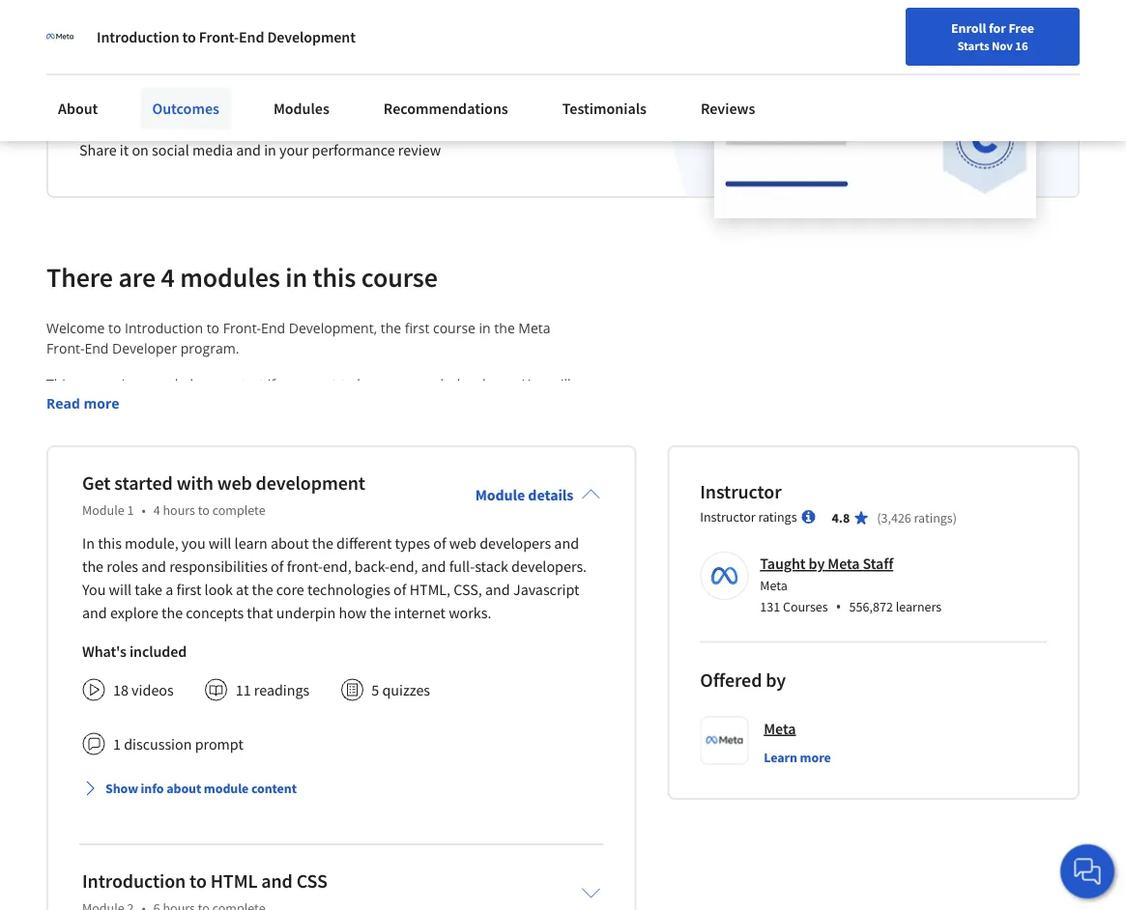 Task type: vqa. For each thing, say whether or not it's contained in the screenshot.
"Teams"
no



Task type: locate. For each thing, give the bounding box(es) containing it.
0 vertical spatial describe
[[54, 619, 109, 637]]

0 horizontal spatial are
[[74, 456, 95, 475]]

explain
[[54, 639, 100, 657], [54, 700, 100, 718]]

such
[[143, 538, 172, 556]]

instructor for instructor ratings
[[700, 509, 755, 526]]

how inside in this module, you will learn about the different types of web developers and the roles and responsibilities of front-end, back-end, and full-stack developers. you will take a first look at the core technologies of html, css, and javascript and explore the concepts that underpin how the internet works.
[[339, 603, 367, 623]]

1 horizontal spatial using
[[485, 761, 519, 779]]

simple
[[192, 659, 234, 678], [303, 680, 345, 698]]

on inside this course is a good place to start if you want to become a web developer. you will learn about the day-to-day responsibilities of a web developer and get a general understanding of the core and underlying technologies that power the internet. you will learn how front-end developers create websites and applications that work well and are easy to maintain. you'll be introduced to the core web development technologies like html and css and get opportunities to practice using them. you will also be introduced to modern ui frameworks such as bootstrap and react that make it easy to create interactive user experiences. by the end of the course, you will be able to: - describe the front-end developer role - explain the core and underlying technologies that power the internet - use html to create a simple webpage - use css to control the appearance of a simple webpage - explain what react is - describe the applications and characteristics of the most popular ui frameworks for the final project in this course, you will create and edit a webpage using html and the bootstrap css framework. using a responsive layout grid, you will construct a responsive webpage containing text and images that looks great on any size screen. this is a beginner course intended for learners eager to learn the fundamentals of web development. to succeed in this course, you do not need prior web development experience, only basic internet navigation skil
[[466, 802, 482, 820]]

1 vertical spatial it
[[392, 538, 400, 556]]

it inside the add this credential to your linkedin profile, resume, or cv share it on social media and in your performance review
[[120, 140, 129, 160]]

1 vertical spatial developers
[[480, 534, 551, 553]]

make
[[354, 538, 389, 556]]

end
[[239, 27, 264, 46], [261, 319, 285, 338], [85, 339, 109, 358]]

meta left the "staff"
[[828, 555, 860, 574]]

in up basic
[[241, 883, 252, 901]]

simple left 5
[[303, 680, 345, 698]]

meta up developer.
[[518, 319, 551, 338]]

easy down also
[[404, 538, 432, 556]]

1 horizontal spatial first
[[405, 319, 429, 338]]

is right videos
[[176, 700, 186, 718]]

media
[[192, 140, 233, 160]]

fundamentals
[[459, 862, 547, 881]]

you down experiences.
[[82, 580, 106, 599]]

0 vertical spatial simple
[[192, 659, 234, 678]]

by right taught
[[809, 555, 825, 574]]

0 horizontal spatial ui
[[46, 538, 60, 556]]

1 horizontal spatial are
[[118, 261, 156, 295]]

and inside "dropdown button"
[[261, 870, 293, 894]]

to:
[[308, 599, 325, 617]]

ui
[[46, 538, 60, 556], [468, 720, 481, 739]]

1 vertical spatial developer
[[201, 619, 264, 637]]

16
[[1015, 38, 1028, 53]]

react
[[287, 538, 321, 556], [138, 700, 173, 718]]

0 vertical spatial first
[[405, 319, 429, 338]]

1 vertical spatial be
[[415, 517, 431, 536]]

1 vertical spatial first
[[176, 580, 201, 599]]

opportunities
[[97, 517, 183, 536]]

works.
[[449, 603, 491, 623]]

taught by meta staff image
[[703, 555, 745, 598]]

0 vertical spatial instructor
[[700, 480, 781, 504]]

modules link
[[262, 87, 341, 130]]

it inside this course is a good place to start if you want to become a web developer. you will learn about the day-to-day responsibilities of a web developer and get a general understanding of the core and underlying technologies that power the internet. you will learn how front-end developers create websites and applications that work well and are easy to maintain. you'll be introduced to the core web development technologies like html and css and get opportunities to practice using them. you will also be introduced to modern ui frameworks such as bootstrap and react that make it easy to create interactive user experiences. by the end of the course, you will be able to: - describe the front-end developer role - explain the core and underlying technologies that power the internet - use html to create a simple webpage - use css to control the appearance of a simple webpage - explain what react is - describe the applications and characteristics of the most popular ui frameworks for the final project in this course, you will create and edit a webpage using html and the bootstrap css framework. using a responsive layout grid, you will construct a responsive webpage containing text and images that looks great on any size screen. this is a beginner course intended for learners eager to learn the fundamentals of web development. to succeed in this course, you do not need prior web development experience, only basic internet navigation skil
[[392, 538, 400, 556]]

1 horizontal spatial how
[[339, 603, 367, 623]]

1 vertical spatial introduced
[[435, 517, 504, 536]]

1 vertical spatial responsibilities
[[169, 557, 268, 576]]

offered
[[700, 668, 762, 692]]

interactive
[[495, 538, 561, 556]]

0 vertical spatial your
[[220, 117, 249, 137]]

1 down started
[[127, 502, 134, 519]]

of
[[316, 396, 329, 414], [142, 416, 155, 434], [433, 534, 446, 553], [271, 557, 284, 576], [394, 580, 406, 599], [117, 599, 130, 617], [276, 680, 288, 698], [339, 720, 351, 739], [550, 862, 563, 881]]

you inside in this module, you will learn about the different types of web developers and the roles and responsibilities of front-end, back-end, and full-stack developers. you will take a first look at the core technologies of html, css, and javascript and explore the concepts that underpin how the internet works.
[[82, 580, 106, 599]]

0 horizontal spatial for
[[266, 862, 284, 881]]

1 vertical spatial by
[[766, 668, 786, 692]]

2 this from the top
[[46, 862, 72, 881]]

1 horizontal spatial for
[[989, 19, 1006, 37]]

to up 18
[[122, 659, 135, 678]]

learn more button
[[764, 748, 831, 768]]

introduction
[[97, 27, 179, 46], [125, 319, 203, 338], [82, 870, 186, 894]]

0 vertical spatial is
[[122, 375, 131, 394]]

this down screen.
[[46, 862, 72, 881]]

1 horizontal spatial easy
[[404, 538, 432, 556]]

0 horizontal spatial how
[[107, 436, 134, 455]]

instructor for instructor
[[700, 480, 781, 504]]

development
[[256, 471, 365, 496], [277, 497, 360, 515], [46, 903, 130, 911]]

learn more
[[764, 749, 831, 767]]

will up any
[[490, 781, 511, 800]]

module right like
[[475, 485, 525, 505]]

• inside get started with web development module 1 • 4 hours to complete
[[142, 502, 146, 519]]

0 vertical spatial 1
[[127, 502, 134, 519]]

1 - from the top
[[46, 619, 51, 637]]

webpage down info
[[130, 802, 187, 820]]

core down explore
[[128, 639, 155, 657]]

and up basic
[[261, 870, 293, 894]]

0 horizontal spatial power
[[370, 639, 410, 657]]

about inside this course is a good place to start if you want to become a web developer. you will learn about the day-to-day responsibilities of a web developer and get a general understanding of the core and underlying technologies that power the internet. you will learn how front-end developers create websites and applications that work well and are easy to maintain. you'll be introduced to the core web development technologies like html and css and get opportunities to practice using them. you will also be introduced to modern ui frameworks such as bootstrap and react that make it easy to create interactive user experiences. by the end of the course, you will be able to: - describe the front-end developer role - explain the core and underlying technologies that power the internet - use html to create a simple webpage - use css to control the appearance of a simple webpage - explain what react is - describe the applications and characteristics of the most popular ui frameworks for the final project in this course, you will create and edit a webpage using html and the bootstrap css framework. using a responsive layout grid, you will construct a responsive webpage containing text and images that looks great on any size screen. this is a beginner course intended for learners eager to learn the fundamentals of web development. to succeed in this course, you do not need prior web development experience, only basic internet navigation skil
[[82, 396, 119, 414]]

• for started
[[142, 502, 146, 519]]

0 vertical spatial end
[[173, 436, 197, 455]]

in inside the add this credential to your linkedin profile, resume, or cv share it on social media and in your performance review
[[264, 140, 276, 160]]

responsive up screen.
[[57, 802, 126, 820]]

using
[[256, 517, 290, 536], [485, 761, 519, 779]]

development,
[[289, 319, 377, 338]]

2 vertical spatial front-
[[137, 619, 173, 637]]

and left the edit
[[358, 761, 383, 779]]

1 vertical spatial easy
[[404, 538, 432, 556]]

grid,
[[432, 781, 460, 800]]

what's
[[82, 642, 127, 661]]

different
[[336, 534, 392, 553]]

final
[[95, 761, 122, 779]]

show info about module content
[[105, 780, 297, 798]]

1 horizontal spatial power
[[425, 416, 465, 434]]

like
[[448, 497, 469, 515]]

2 horizontal spatial be
[[415, 517, 431, 536]]

css,
[[454, 580, 482, 599]]

to up the media
[[203, 117, 217, 137]]

about
[[82, 396, 119, 414], [271, 534, 309, 553], [166, 780, 201, 798]]

web up complete
[[217, 471, 252, 496]]

more up understanding
[[84, 395, 119, 413]]

course
[[361, 261, 438, 295], [433, 319, 476, 338], [76, 375, 118, 394], [160, 862, 202, 881]]

developers up stack
[[480, 534, 551, 553]]

learners right 556,872
[[896, 598, 942, 615]]

• for by
[[836, 596, 842, 617]]

1 vertical spatial your
[[279, 140, 309, 160]]

-
[[46, 619, 51, 637], [46, 639, 51, 657], [46, 659, 51, 678], [46, 680, 51, 698], [46, 700, 51, 718], [46, 720, 51, 739]]

in down linkedin
[[264, 140, 276, 160]]

this up read
[[46, 375, 72, 394]]

create
[[274, 436, 313, 455], [452, 538, 492, 556], [138, 659, 178, 678], [315, 761, 355, 779]]

css
[[540, 497, 564, 515], [82, 680, 105, 698], [164, 781, 188, 800], [296, 870, 328, 894]]

0 vertical spatial by
[[809, 555, 825, 574]]

introduction up earn
[[97, 27, 179, 46]]

course, left look
[[158, 599, 204, 617]]

ui right popular at the bottom left of the page
[[468, 720, 481, 739]]

of up able
[[271, 557, 284, 576]]

1 vertical spatial explain
[[54, 700, 100, 718]]

1 horizontal spatial responsive
[[317, 781, 386, 800]]

6 - from the top
[[46, 720, 51, 739]]

learners inside this course is a good place to start if you want to become a web developer. you will learn about the day-to-day responsibilities of a web developer and get a general understanding of the core and underlying technologies that power the internet. you will learn how front-end developers create websites and applications that work well and are easy to maintain. you'll be introduced to the core web development technologies like html and css and get opportunities to practice using them. you will also be introduced to modern ui frameworks such as bootstrap and react that make it easy to create interactive user experiences. by the end of the course, you will be able to: - describe the front-end developer role - explain the core and underlying technologies that power the internet - use html to create a simple webpage - use css to control the appearance of a simple webpage - explain what react is - describe the applications and characteristics of the most popular ui frameworks for the final project in this course, you will create and edit a webpage using html and the bootstrap css framework. using a responsive layout grid, you will construct a responsive webpage containing text and images that looks great on any size screen. this is a beginner course intended for learners eager to learn the fundamentals of web development. to succeed in this course, you do not need prior web development experience, only basic internet navigation skil
[[288, 862, 340, 881]]

module inside get started with web development module 1 • 4 hours to complete
[[82, 502, 124, 519]]

front- up earn a career certificate
[[199, 27, 239, 46]]

css inside "dropdown button"
[[296, 870, 328, 894]]

introduction for html
[[82, 870, 186, 894]]

4.8
[[832, 510, 850, 527]]

4 inside get started with web development module 1 • 4 hours to complete
[[153, 502, 160, 519]]

to inside the add this credential to your linkedin profile, resume, or cv share it on social media and in your performance review
[[203, 117, 217, 137]]

2 vertical spatial about
[[166, 780, 201, 798]]

web up the practice
[[247, 497, 273, 515]]

0 horizontal spatial get
[[74, 517, 94, 536]]

instructor up taught by meta staff image
[[700, 509, 755, 526]]

2 explain from the top
[[54, 700, 100, 718]]

about up understanding
[[82, 396, 119, 414]]

responsibilities inside in this module, you will learn about the different types of web developers and the roles and responsibilities of front-end, back-end, and full-stack developers. you will take a first look at the core technologies of html, css, and javascript and explore the concepts that underpin how the internet works.
[[169, 557, 268, 576]]

by
[[809, 555, 825, 574], [766, 668, 786, 692]]

text
[[260, 802, 284, 820]]

meta inside welcome to introduction to front-end development, the first course in the meta front-end developer program.
[[518, 319, 551, 338]]

introduced
[[103, 497, 172, 515], [435, 517, 504, 536]]

2 end, from the left
[[390, 557, 418, 576]]

1 vertical spatial this
[[46, 862, 72, 881]]

1 instructor from the top
[[700, 480, 781, 504]]

0 vertical spatial frameworks
[[64, 538, 139, 556]]

for up basic
[[266, 862, 284, 881]]

frameworks up construct
[[485, 720, 560, 739]]

course up developer.
[[433, 319, 476, 338]]

1 vertical spatial development
[[277, 497, 360, 515]]

this
[[46, 375, 72, 394], [46, 862, 72, 881]]

modules
[[180, 261, 280, 295]]

2 vertical spatial introduction
[[82, 870, 186, 894]]

1 vertical spatial end
[[261, 319, 285, 338]]

0 horizontal spatial responsive
[[57, 802, 126, 820]]

responsibilities up look
[[169, 557, 268, 576]]

1 vertical spatial •
[[836, 596, 842, 617]]

be up role
[[258, 599, 274, 617]]

them.
[[294, 517, 331, 536]]

end down welcome
[[85, 339, 109, 358]]

it right share
[[120, 140, 129, 160]]

for inside enroll for free starts nov 16
[[989, 19, 1006, 37]]

1 horizontal spatial be
[[258, 599, 274, 617]]

to inside get started with web development module 1 • 4 hours to complete
[[198, 502, 210, 519]]

in inside welcome to introduction to front-end development, the first course in the meta front-end developer program.
[[479, 319, 491, 338]]

1 vertical spatial simple
[[303, 680, 345, 698]]

0 vertical spatial explain
[[54, 639, 100, 657]]

0 horizontal spatial 1
[[113, 735, 121, 754]]

learn inside in this module, you will learn about the different types of web developers and the roles and responsibilities of front-end, back-end, and full-stack developers. you will take a first look at the core technologies of html, css, and javascript and explore the concepts that underpin how the internet works.
[[234, 534, 268, 553]]

using left them.
[[256, 517, 290, 536]]

you down hours
[[182, 534, 206, 553]]

1 horizontal spatial course,
[[215, 761, 261, 779]]

0 vertical spatial learners
[[896, 598, 942, 615]]

core up underpin
[[276, 580, 304, 599]]

more right learn
[[800, 749, 831, 767]]

how down understanding
[[107, 436, 134, 455]]

2 horizontal spatial about
[[271, 534, 309, 553]]

module down "get"
[[82, 502, 124, 519]]

be
[[83, 497, 99, 515], [415, 517, 431, 536], [258, 599, 274, 617]]

and right the 'websites'
[[375, 436, 399, 455]]

at
[[236, 580, 249, 599]]

0 vertical spatial more
[[84, 395, 119, 413]]

introduced up opportunities
[[103, 497, 172, 515]]

web inside in this module, you will learn about the different types of web developers and the roles and responsibilities of front-end, back-end, and full-stack developers. you will take a first look at the core technologies of html, css, and javascript and explore the concepts that underpin how the internet works.
[[449, 534, 476, 553]]

most
[[379, 720, 411, 739]]

internet.
[[493, 416, 547, 434]]

core
[[183, 416, 211, 434], [216, 497, 244, 515], [276, 580, 304, 599], [128, 639, 155, 657]]

by inside taught by meta staff meta 131 courses • 556,872 learners
[[809, 555, 825, 574]]

course, up module
[[215, 761, 261, 779]]

taught by meta staff meta 131 courses • 556,872 learners
[[760, 555, 942, 617]]

credential
[[135, 117, 200, 137]]

1 horizontal spatial end,
[[390, 557, 418, 576]]

chat with us image
[[1072, 856, 1103, 887]]

0 horizontal spatial developers
[[201, 436, 270, 455]]

technologies inside in this module, you will learn about the different types of web developers and the roles and responsibilities of front-end, back-end, and full-stack developers. you will take a first look at the core technologies of html, css, and javascript and explore the concepts that underpin how the internet works.
[[307, 580, 390, 599]]

details
[[528, 485, 573, 505]]

webpage
[[238, 659, 295, 678], [348, 680, 406, 698], [425, 761, 482, 779], [130, 802, 187, 820]]

applications down videos
[[137, 720, 213, 739]]

this up basic
[[256, 883, 279, 901]]

web inside get started with web development module 1 • 4 hours to complete
[[217, 471, 252, 496]]

experience,
[[133, 903, 206, 911]]

to
[[182, 27, 196, 46], [203, 117, 217, 137], [108, 319, 121, 338], [207, 319, 219, 338], [218, 375, 231, 394], [340, 375, 353, 394], [130, 456, 143, 475], [175, 497, 188, 515], [198, 502, 210, 519], [186, 517, 199, 536], [507, 517, 520, 536], [436, 538, 449, 556], [122, 659, 135, 678], [109, 680, 122, 698], [382, 862, 395, 881], [190, 870, 207, 894]]

• inside taught by meta staff meta 131 courses • 556,872 learners
[[836, 596, 842, 617]]

html
[[473, 497, 509, 515], [82, 659, 118, 678], [523, 761, 560, 779], [210, 870, 257, 894]]

to up developer
[[108, 319, 121, 338]]

show notifications image
[[917, 24, 940, 47]]

is left good
[[122, 375, 131, 394]]

0 horizontal spatial react
[[138, 700, 173, 718]]

0 vertical spatial •
[[142, 502, 146, 519]]

underlying
[[242, 416, 309, 434], [186, 639, 254, 657]]

for
[[46, 761, 67, 779]]

18
[[113, 681, 128, 700]]

using up any
[[485, 761, 519, 779]]

0 vertical spatial bootstrap
[[193, 538, 256, 556]]

0 vertical spatial developer
[[373, 396, 437, 414]]

0 vertical spatial on
[[132, 140, 149, 160]]

testimonials link
[[551, 87, 658, 130]]

0 horizontal spatial it
[[120, 140, 129, 160]]

0 vertical spatial introduced
[[103, 497, 172, 515]]

introduction up developer
[[125, 319, 203, 338]]

2 vertical spatial is
[[76, 862, 85, 881]]

1 vertical spatial get
[[74, 517, 94, 536]]

1 vertical spatial use
[[54, 680, 78, 698]]

0 horizontal spatial •
[[142, 502, 146, 519]]

0 vertical spatial it
[[120, 140, 129, 160]]

0 horizontal spatial by
[[766, 668, 786, 692]]

course up the development,
[[361, 261, 438, 295]]

earn
[[79, 65, 133, 99]]

4
[[161, 261, 175, 295], [153, 502, 160, 519]]

0 vertical spatial using
[[256, 517, 290, 536]]

appearance
[[198, 680, 272, 698]]

is
[[122, 375, 131, 394], [176, 700, 186, 718], [76, 862, 85, 881]]

react down them.
[[287, 538, 321, 556]]

look
[[205, 580, 233, 599]]

content
[[251, 780, 297, 798]]

front-
[[199, 27, 239, 46], [223, 319, 261, 338], [46, 339, 85, 358]]

3 - from the top
[[46, 659, 51, 678]]

0 horizontal spatial first
[[176, 580, 201, 599]]

0 vertical spatial for
[[989, 19, 1006, 37]]

a inside in this module, you will learn about the different types of web developers and the roles and responsibilities of front-end, back-end, and full-stack developers. you will take a first look at the core technologies of html, css, and javascript and explore the concepts that underpin how the internet works.
[[165, 580, 173, 599]]

1 up final
[[113, 735, 121, 754]]

responsive up images
[[317, 781, 386, 800]]

size
[[512, 802, 536, 820]]

by right offered at the bottom right
[[766, 668, 786, 692]]

0 horizontal spatial learners
[[288, 862, 340, 881]]

developers inside in this module, you will learn about the different types of web developers and the roles and responsibilities of front-end, back-end, and full-stack developers. you will take a first look at the core technologies of html, css, and javascript and explore the concepts that underpin how the internet works.
[[480, 534, 551, 553]]

how right to: on the left of page
[[339, 603, 367, 623]]

2 - from the top
[[46, 639, 51, 657]]

0 vertical spatial development
[[256, 471, 365, 496]]

0 vertical spatial responsive
[[317, 781, 386, 800]]

1 horizontal spatial by
[[809, 555, 825, 574]]

developer.
[[452, 375, 519, 394]]

• left 556,872
[[836, 596, 842, 617]]

front- down them.
[[287, 557, 323, 576]]

0 horizontal spatial end,
[[323, 557, 351, 576]]

0 horizontal spatial course,
[[158, 599, 204, 617]]

easy down understanding
[[98, 456, 127, 475]]

1 inside get started with web development module 1 • 4 hours to complete
[[127, 502, 134, 519]]

use left 18
[[54, 680, 78, 698]]

css right info
[[164, 781, 188, 800]]

module,
[[125, 534, 178, 553]]

reviews link
[[689, 87, 767, 130]]

0 vertical spatial this
[[46, 375, 72, 394]]

0 vertical spatial be
[[83, 497, 99, 515]]

html up 18
[[82, 659, 118, 678]]

screen.
[[46, 822, 92, 840]]

menu item
[[772, 19, 896, 82]]

for
[[989, 19, 1006, 37], [266, 862, 284, 881]]

responsibilities inside this course is a good place to start if you want to become a web developer. you will learn about the day-to-day responsibilities of a web developer and get a general understanding of the core and underlying technologies that power the internet. you will learn how front-end developers create websites and applications that work well and are easy to maintain. you'll be introduced to the core web development technologies like html and css and get opportunities to practice using them. you will also be introduced to modern ui frameworks such as bootstrap and react that make it easy to create interactive user experiences. by the end of the course, you will be able to: - describe the front-end developer role - explain the core and underlying technologies that power the internet - use html to create a simple webpage - use css to control the appearance of a simple webpage - explain what react is - describe the applications and characteristics of the most popular ui frameworks for the final project in this course, you will create and edit a webpage using html and the bootstrap css framework. using a responsive layout grid, you will construct a responsive webpage containing text and images that looks great on any size screen. this is a beginner course intended for learners eager to learn the fundamentals of web development. to succeed in this course, you do not need prior web development experience, only basic internet navigation skil
[[218, 396, 313, 414]]

power
[[425, 416, 465, 434], [370, 639, 410, 657]]

0 horizontal spatial your
[[220, 117, 249, 137]]

developers up get started with web development module 1 • 4 hours to complete
[[201, 436, 270, 455]]

course up 'read more'
[[76, 375, 118, 394]]

are down understanding
[[74, 456, 95, 475]]

this up the development,
[[313, 261, 356, 295]]

get
[[468, 396, 488, 414], [74, 517, 94, 536]]

only
[[210, 903, 236, 911]]

0 horizontal spatial is
[[76, 862, 85, 881]]

do
[[359, 883, 375, 901]]

front- up program.
[[223, 319, 261, 338]]

0 vertical spatial underlying
[[242, 416, 309, 434]]

on inside the add this credential to your linkedin profile, resume, or cv share it on social media and in your performance review
[[132, 140, 149, 160]]

to left start
[[218, 375, 231, 394]]

there
[[46, 261, 113, 295]]

using
[[267, 781, 303, 800]]

4 - from the top
[[46, 680, 51, 698]]

introduction up "experience,"
[[82, 870, 186, 894]]

are inside this course is a good place to start if you want to become a web developer. you will learn about the day-to-day responsibilities of a web developer and get a general understanding of the core and underlying technologies that power the internet. you will learn how front-end developers create websites and applications that work well and are easy to maintain. you'll be introduced to the core web development technologies like html and css and get opportunities to practice using them. you will also be introduced to modern ui frameworks such as bootstrap and react that make it easy to create interactive user experiences. by the end of the course, you will be able to: - describe the front-end developer role - explain the core and underlying technologies that power the internet - use html to create a simple webpage - use css to control the appearance of a simple webpage - explain what react is - describe the applications and characteristics of the most popular ui frameworks for the final project in this course, you will create and edit a webpage using html and the bootstrap css framework. using a responsive layout grid, you will construct a responsive webpage containing text and images that looks great on any size screen. this is a beginner course intended for learners eager to learn the fundamentals of web development. to succeed in this course, you do not need prior web development experience, only basic internet navigation skil
[[74, 456, 95, 475]]

1 vertical spatial for
[[266, 862, 284, 881]]

1 vertical spatial on
[[466, 802, 482, 820]]

your
[[220, 117, 249, 137], [279, 140, 309, 160]]

become
[[357, 375, 408, 394]]

this right in
[[98, 534, 122, 553]]

None search field
[[245, 12, 390, 51]]

introduction inside "dropdown button"
[[82, 870, 186, 894]]

your down linkedin
[[279, 140, 309, 160]]

0 vertical spatial 4
[[161, 261, 175, 295]]

0 vertical spatial easy
[[98, 456, 127, 475]]

developer down at
[[201, 619, 264, 637]]

simple up appearance
[[192, 659, 234, 678]]

2 instructor from the top
[[700, 509, 755, 526]]

end
[[173, 436, 197, 455], [90, 599, 114, 617], [173, 619, 197, 637]]

and up developers.
[[554, 534, 579, 553]]

in
[[82, 534, 95, 553]]

1 vertical spatial frameworks
[[485, 720, 560, 739]]



Task type: describe. For each thing, give the bounding box(es) containing it.
you left at
[[207, 599, 230, 617]]

not
[[378, 883, 400, 901]]

you right grid,
[[464, 781, 487, 800]]

recommendations link
[[372, 87, 520, 130]]

meta link
[[764, 717, 796, 741]]

control
[[125, 680, 170, 698]]

developers.
[[511, 557, 587, 576]]

css left 18
[[82, 680, 105, 698]]

1 vertical spatial react
[[138, 700, 173, 718]]

web left development.
[[46, 883, 73, 901]]

resume,
[[360, 117, 413, 137]]

core inside in this module, you will learn about the different types of web developers and the roles and responsibilities of front-end, back-end, and full-stack developers. you will take a first look at the core technologies of html, css, and javascript and explore the concepts that underpin how the internet works.
[[276, 580, 304, 599]]

of down day-
[[142, 416, 155, 434]]

11
[[236, 681, 251, 700]]

first inside welcome to introduction to front-end development, the first course in the meta front-end developer program.
[[405, 319, 429, 338]]

and down for
[[46, 781, 71, 800]]

0 horizontal spatial bootstrap
[[98, 781, 161, 800]]

and inside the add this credential to your linkedin profile, resume, or cv share it on social media and in your performance review
[[236, 140, 261, 160]]

to
[[167, 883, 183, 901]]

will right as
[[209, 534, 231, 553]]

module
[[204, 780, 249, 798]]

user
[[46, 558, 74, 576]]

this inside the add this credential to your linkedin profile, resume, or cv share it on social media and in your performance review
[[108, 117, 132, 137]]

more for learn more
[[800, 749, 831, 767]]

and down developer.
[[440, 396, 464, 414]]

to up as
[[186, 517, 199, 536]]

and down appearance
[[217, 720, 241, 739]]

started
[[114, 471, 173, 496]]

(
[[877, 510, 881, 527]]

show
[[105, 780, 138, 798]]

about inside in this module, you will learn about the different types of web developers and the roles and responsibilities of front-end, back-end, and full-stack developers. you will take a first look at the core technologies of html, css, and javascript and explore the concepts that underpin how the internet works.
[[271, 534, 309, 553]]

outcomes
[[152, 99, 219, 118]]

1 horizontal spatial get
[[468, 396, 488, 414]]

to up what
[[109, 680, 122, 698]]

videos
[[132, 681, 174, 700]]

you up content
[[264, 761, 288, 779]]

html,
[[409, 580, 450, 599]]

maintain.
[[147, 456, 206, 475]]

framework.
[[191, 781, 264, 800]]

roles
[[107, 557, 138, 576]]

read more button
[[46, 394, 119, 414]]

to right types
[[436, 538, 449, 556]]

1 horizontal spatial 4
[[161, 261, 175, 295]]

eager
[[343, 862, 379, 881]]

0 vertical spatial course,
[[158, 599, 204, 617]]

1 vertical spatial 1
[[113, 735, 121, 754]]

about link
[[46, 87, 110, 130]]

of right types
[[433, 534, 446, 553]]

learn down understanding
[[71, 436, 103, 455]]

full-
[[449, 557, 475, 576]]

recommendations
[[384, 99, 508, 118]]

succeed
[[186, 883, 237, 901]]

that inside in this module, you will learn about the different types of web developers and the roles and responsibilities of front-end, back-end, and full-stack developers. you will take a first look at the core technologies of html, css, and javascript and explore the concepts that underpin how the internet works.
[[247, 603, 273, 623]]

will right look
[[234, 599, 255, 617]]

and down stack
[[485, 580, 510, 599]]

meta up learn
[[764, 719, 796, 739]]

development
[[267, 27, 356, 46]]

front- inside in this module, you will learn about the different types of web developers and the roles and responsibilities of front-end, back-end, and full-stack developers. you will take a first look at the core technologies of html, css, and javascript and explore the concepts that underpin how the internet works.
[[287, 557, 323, 576]]

courses
[[783, 598, 828, 615]]

1 horizontal spatial is
[[122, 375, 131, 394]]

1 horizontal spatial bootstrap
[[193, 538, 256, 556]]

1 horizontal spatial introduced
[[435, 517, 504, 536]]

will up using
[[291, 761, 312, 779]]

2 vertical spatial end
[[85, 339, 109, 358]]

enroll
[[951, 19, 986, 37]]

2 vertical spatial front-
[[46, 339, 85, 358]]

will up the well
[[550, 375, 571, 394]]

layout
[[389, 781, 429, 800]]

core down day
[[183, 416, 211, 434]]

0 horizontal spatial ratings
[[758, 509, 797, 526]]

earn a career certificate
[[79, 65, 351, 99]]

2 vertical spatial be
[[258, 599, 274, 617]]

by for taught
[[809, 555, 825, 574]]

0 vertical spatial end
[[239, 27, 264, 46]]

1 end, from the left
[[323, 557, 351, 576]]

to left maintain.
[[130, 456, 143, 475]]

5 - from the top
[[46, 700, 51, 718]]

to up program.
[[207, 319, 219, 338]]

2 vertical spatial internet
[[275, 903, 326, 911]]

navigation
[[329, 903, 395, 911]]

you inside in this module, you will learn about the different types of web developers and the roles and responsibilities of front-end, back-end, and full-stack developers. you will take a first look at the core technologies of html, css, and javascript and explore the concepts that underpin how the internet works.
[[182, 534, 206, 553]]

of down want
[[316, 396, 329, 414]]

learners inside taught by meta staff meta 131 courses • 556,872 learners
[[896, 598, 942, 615]]

info
[[141, 780, 164, 798]]

html inside "dropdown button"
[[210, 870, 257, 894]]

you up make
[[334, 517, 358, 536]]

webpage up most
[[348, 680, 406, 698]]

coursera career certificate image
[[714, 11, 1036, 218]]

great
[[430, 802, 462, 820]]

and up html,
[[421, 557, 446, 576]]

or
[[416, 117, 429, 137]]

start
[[235, 375, 264, 394]]

and up videos
[[159, 639, 183, 657]]

development inside get started with web development module 1 • 4 hours to complete
[[256, 471, 365, 496]]

want
[[306, 375, 337, 394]]

coursera image
[[10, 16, 132, 47]]

1 horizontal spatial simple
[[303, 680, 345, 698]]

2 vertical spatial development
[[46, 903, 130, 911]]

0 horizontal spatial applications
[[137, 720, 213, 739]]

webpage up grid,
[[425, 761, 482, 779]]

131
[[760, 598, 780, 615]]

2 vertical spatial end
[[173, 619, 197, 637]]

create left the 'websites'
[[274, 436, 313, 455]]

in up welcome to introduction to front-end development, the first course in the meta front-end developer program.
[[285, 261, 307, 295]]

of left most
[[339, 720, 351, 739]]

introduction inside welcome to introduction to front-end development, the first course in the meta front-end developer program.
[[125, 319, 203, 338]]

0 vertical spatial front-
[[199, 27, 239, 46]]

11 readings
[[236, 681, 310, 700]]

1 horizontal spatial ratings
[[914, 510, 953, 527]]

developers inside this course is a good place to start if you want to become a web developer. you will learn about the day-to-day responsibilities of a web developer and get a general understanding of the core and underlying technologies that power the internet. you will learn how front-end developers create websites and applications that work well and are easy to maintain. you'll be introduced to the core web development technologies like html and css and get opportunities to practice using them. you will also be introduced to modern ui frameworks such as bootstrap and react that make it easy to create interactive user experiences. by the end of the course, you will be able to: - describe the front-end developer role - explain the core and underlying technologies that power the internet - use html to create a simple webpage - use css to control the appearance of a simple webpage - explain what react is - describe the applications and characteristics of the most popular ui frameworks for the final project in this course, you will create and edit a webpage using html and the bootstrap css framework. using a responsive layout grid, you will construct a responsive webpage containing text and images that looks great on any size screen. this is a beginner course intended for learners eager to learn the fundamentals of web development. to succeed in this course, you do not need prior web development experience, only basic internet navigation skil
[[201, 436, 270, 455]]

to up interactive
[[507, 517, 520, 536]]

1 vertical spatial ui
[[468, 720, 481, 739]]

webpage up 11 readings
[[238, 659, 295, 678]]

staff
[[863, 555, 893, 574]]

create up full-
[[452, 538, 492, 556]]

starts
[[957, 38, 989, 53]]

css up modern
[[540, 497, 564, 515]]

well
[[546, 436, 571, 455]]

project
[[126, 761, 170, 779]]

containing
[[190, 802, 256, 820]]

internet inside in this module, you will learn about the different types of web developers and the roles and responsibilities of front-end, back-end, and full-stack developers. you will take a first look at the core technologies of html, css, and javascript and explore the concepts that underpin how the internet works.
[[394, 603, 446, 623]]

how inside this course is a good place to start if you want to become a web developer. you will learn about the day-to-day responsibilities of a web developer and get a general understanding of the core and underlying technologies that power the internet. you will learn how front-end developers create websites and applications that work well and are easy to maintain. you'll be introduced to the core web development technologies like html and css and get opportunities to practice using them. you will also be introduced to modern ui frameworks such as bootstrap and react that make it easy to create interactive user experiences. by the end of the course, you will be able to: - describe the front-end developer role - explain the core and underlying technologies that power the internet - use html to create a simple webpage - use css to control the appearance of a simple webpage - explain what react is - describe the applications and characteristics of the most popular ui frameworks for the final project in this course, you will create and edit a webpage using html and the bootstrap css framework. using a responsive layout grid, you will construct a responsive webpage containing text and images that looks great on any size screen. this is a beginner course intended for learners eager to learn the fundamentals of web development. to succeed in this course, you do not need prior web development experience, only basic internet navigation skil
[[107, 436, 134, 455]]

this inside in this module, you will learn about the different types of web developers and the roles and responsibilities of front-end, back-end, and full-stack developers. you will take a first look at the core technologies of html, css, and javascript and explore the concepts that underpin how the internet works.
[[98, 534, 122, 553]]

day-
[[147, 396, 174, 414]]

course up to
[[160, 862, 202, 881]]

( 3,426 ratings )
[[877, 510, 957, 527]]

1 horizontal spatial module
[[475, 485, 525, 505]]

you up general
[[522, 375, 546, 394]]

free
[[1009, 19, 1034, 37]]

to inside "dropdown button"
[[190, 870, 207, 894]]

1 use from the top
[[54, 659, 78, 678]]

1 horizontal spatial applications
[[403, 436, 479, 455]]

5
[[371, 681, 379, 700]]

html right like
[[473, 497, 509, 515]]

0 vertical spatial front-
[[137, 436, 173, 455]]

introduction for front-
[[97, 27, 179, 46]]

3,426
[[881, 510, 911, 527]]

with
[[177, 471, 213, 496]]

0 horizontal spatial introduced
[[103, 497, 172, 515]]

and down using
[[288, 802, 312, 820]]

basic
[[240, 903, 272, 911]]

you left the do
[[332, 883, 355, 901]]

enroll for free starts nov 16
[[951, 19, 1034, 53]]

understanding
[[46, 416, 139, 434]]

technologies down role
[[257, 639, 337, 657]]

show info about module content button
[[74, 772, 304, 806]]

of left html,
[[394, 580, 406, 599]]

0 vertical spatial power
[[425, 416, 465, 434]]

to up not
[[382, 862, 395, 881]]

you'll
[[46, 497, 80, 515]]

role
[[267, 619, 292, 637]]

1 vertical spatial end
[[90, 599, 114, 617]]

1 vertical spatial front-
[[223, 319, 261, 338]]

this up show info about module content
[[189, 761, 212, 779]]

0 vertical spatial are
[[118, 261, 156, 295]]

of left take
[[117, 599, 130, 617]]

of right fundamentals at the bottom left of the page
[[550, 862, 563, 881]]

meta image
[[46, 23, 73, 50]]

0 vertical spatial ui
[[46, 538, 60, 556]]

html up construct
[[523, 761, 560, 779]]

1 horizontal spatial your
[[279, 140, 309, 160]]

core up the practice
[[216, 497, 244, 515]]

5 quizzes
[[371, 681, 430, 700]]

and up the you'll
[[46, 456, 71, 475]]

social
[[152, 140, 189, 160]]

1 vertical spatial underlying
[[186, 639, 254, 657]]

web left developer.
[[422, 375, 449, 394]]

looks
[[393, 802, 426, 820]]

and up modern
[[513, 497, 537, 515]]

you up the well
[[550, 416, 574, 434]]

back-
[[355, 557, 390, 576]]

by for offered
[[766, 668, 786, 692]]

1 describe from the top
[[54, 619, 109, 637]]

1 vertical spatial responsive
[[57, 802, 126, 820]]

0 horizontal spatial developer
[[201, 619, 264, 637]]

about inside dropdown button
[[166, 780, 201, 798]]

for inside this course is a good place to start if you want to become a web developer. you will learn about the day-to-day responsibilities of a web developer and get a general understanding of the core and underlying technologies that power the internet. you will learn how front-end developers create websites and applications that work well and are easy to maintain. you'll be introduced to the core web development technologies like html and css and get opportunities to practice using them. you will also be introduced to modern ui frameworks such as bootstrap and react that make it easy to create interactive user experiences. by the end of the course, you will be able to: - describe the front-end developer role - explain the core and underlying technologies that power the internet - use html to create a simple webpage - use css to control the appearance of a simple webpage - explain what react is - describe the applications and characteristics of the most popular ui frameworks for the final project in this course, you will create and edit a webpage using html and the bootstrap css framework. using a responsive layout grid, you will construct a responsive webpage containing text and images that looks great on any size screen. this is a beginner course intended for learners eager to learn the fundamentals of web development. to succeed in this course, you do not need prior web development experience, only basic internet navigation skil
[[266, 862, 284, 881]]

to right want
[[340, 375, 353, 394]]

0 horizontal spatial simple
[[192, 659, 234, 678]]

if
[[267, 375, 275, 394]]

web down become
[[343, 396, 370, 414]]

0 horizontal spatial frameworks
[[64, 538, 139, 556]]

modules
[[273, 99, 329, 118]]

2 vertical spatial course,
[[282, 883, 328, 901]]

1 vertical spatial power
[[370, 639, 410, 657]]

0 horizontal spatial using
[[256, 517, 290, 536]]

1 discussion prompt
[[113, 735, 243, 754]]

beginner
[[100, 862, 156, 881]]

1 horizontal spatial react
[[287, 538, 321, 556]]

nov
[[992, 38, 1013, 53]]

in this module, you will learn about the different types of web developers and the roles and responsibilities of front-end, back-end, and full-stack developers. you will take a first look at the core technologies of html, css, and javascript and explore the concepts that underpin how the internet works.
[[82, 534, 587, 623]]

experiences.
[[78, 558, 157, 576]]

program.
[[181, 339, 239, 358]]

and down the you'll
[[46, 517, 71, 536]]

1 vertical spatial internet
[[438, 639, 488, 657]]

take
[[135, 580, 162, 599]]

of right 11
[[276, 680, 288, 698]]

1 vertical spatial is
[[176, 700, 186, 718]]

more for read more
[[84, 395, 119, 413]]

what's included
[[82, 642, 187, 661]]

you right if
[[279, 375, 302, 394]]

career
[[157, 65, 230, 99]]

0 horizontal spatial easy
[[98, 456, 127, 475]]

to down with
[[175, 497, 188, 515]]

learn up understanding
[[46, 396, 79, 414]]

any
[[486, 802, 509, 820]]

and down start
[[214, 416, 238, 434]]

)
[[953, 510, 957, 527]]

web down fundamentals at the bottom left of the page
[[473, 883, 499, 901]]

1 explain from the top
[[54, 639, 100, 657]]

will down understanding
[[46, 436, 67, 455]]

explore
[[110, 603, 158, 623]]

prior
[[439, 883, 470, 901]]

2 use from the top
[[54, 680, 78, 698]]

intended
[[206, 862, 263, 881]]

read
[[46, 395, 80, 413]]

1 this from the top
[[46, 375, 72, 394]]

and down such
[[141, 557, 166, 576]]

and down complete
[[259, 538, 283, 556]]

meta up 131
[[760, 577, 788, 594]]

create up images
[[315, 761, 355, 779]]

profile,
[[311, 117, 357, 137]]

2 describe from the top
[[54, 720, 109, 739]]

will down experiences.
[[109, 580, 132, 599]]

there are 4 modules in this course
[[46, 261, 438, 295]]

create up videos
[[138, 659, 178, 678]]

in down 1 discussion prompt
[[173, 761, 185, 779]]

course inside welcome to introduction to front-end development, the first course in the meta front-end developer program.
[[433, 319, 476, 338]]

1 vertical spatial using
[[485, 761, 519, 779]]

and left explore
[[82, 603, 107, 623]]

to up "career"
[[182, 27, 196, 46]]

by
[[46, 599, 62, 617]]

popular
[[414, 720, 464, 739]]

instructor ratings
[[700, 509, 797, 526]]

learn up need
[[399, 862, 431, 881]]

technologies up the 'websites'
[[313, 416, 393, 434]]

technologies up also
[[364, 497, 444, 515]]

will up make
[[362, 517, 383, 536]]

first inside in this module, you will learn about the different types of web developers and the roles and responsibilities of front-end, back-end, and full-stack developers. you will take a first look at the core technologies of html, css, and javascript and explore the concepts that underpin how the internet works.
[[176, 580, 201, 599]]



